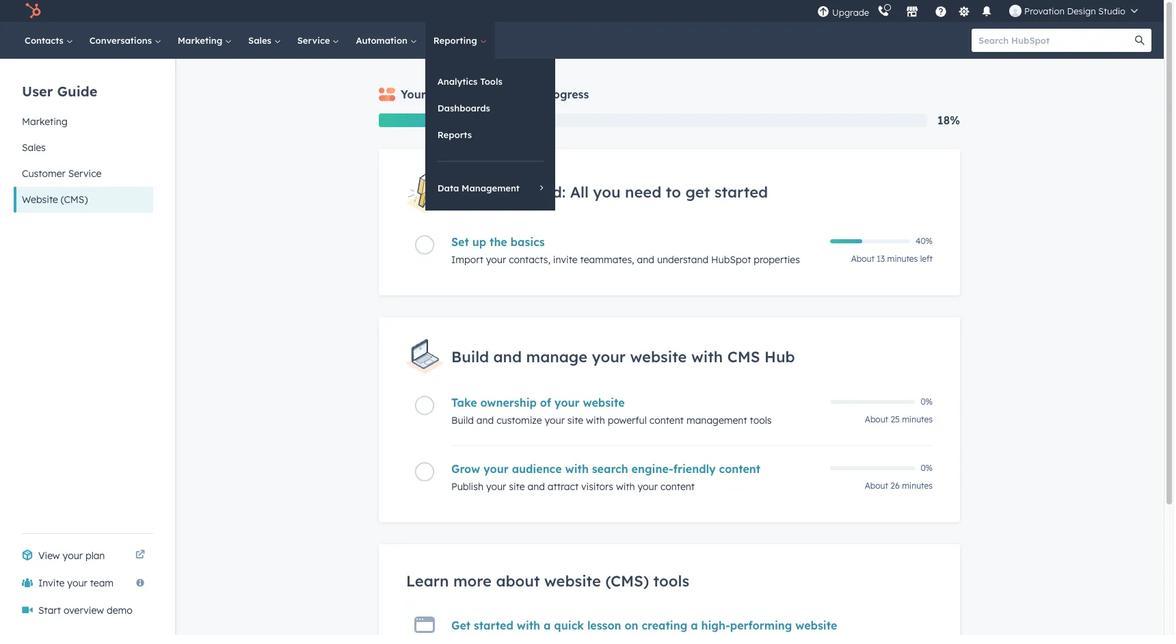 Task type: vqa. For each thing, say whether or not it's contained in the screenshot.
Ruby Anderson icon
no



Task type: describe. For each thing, give the bounding box(es) containing it.
management
[[462, 183, 520, 194]]

content inside take ownership of your website build and customize your site with powerful content management tools
[[650, 415, 684, 427]]

take ownership of your website button
[[452, 396, 823, 410]]

start overview demo link
[[14, 597, 153, 625]]

manage
[[527, 347, 588, 366]]

and up ownership
[[494, 347, 522, 366]]

25
[[891, 415, 900, 425]]

powerful
[[608, 415, 647, 427]]

marketing inside marketing button
[[22, 116, 68, 128]]

contacts,
[[509, 254, 551, 266]]

1 horizontal spatial service
[[297, 35, 333, 46]]

settings link
[[956, 4, 973, 18]]

your right manage
[[592, 347, 626, 366]]

view your plan
[[38, 550, 105, 562]]

website up take ownership of your website button at bottom
[[631, 347, 687, 366]]

and inside take ownership of your website build and customize your site with powerful content management tools
[[477, 415, 494, 427]]

minutes for grow your audience with search engine-friendly content
[[903, 481, 933, 491]]

recommended:
[[452, 183, 566, 202]]

calling icon button
[[873, 2, 896, 20]]

overview
[[64, 605, 104, 617]]

calling icon image
[[878, 5, 890, 18]]

sales button
[[14, 135, 153, 161]]

site inside take ownership of your website build and customize your site with powerful content management tools
[[568, 415, 584, 427]]

your website (cms) tools progress
[[401, 88, 589, 101]]

1 horizontal spatial tools
[[654, 572, 690, 591]]

recommended: all you need to get started
[[452, 183, 769, 202]]

help button
[[930, 0, 953, 22]]

get
[[452, 619, 471, 633]]

analytics tools link
[[425, 68, 555, 94]]

invite
[[553, 254, 578, 266]]

engine-
[[632, 463, 674, 476]]

notifications image
[[981, 6, 994, 18]]

marketplaces button
[[899, 0, 927, 22]]

user
[[22, 82, 53, 100]]

customer service button
[[14, 161, 153, 187]]

cms
[[728, 347, 761, 366]]

with down grow your audience with search engine-friendly content "button"
[[617, 481, 635, 493]]

menu containing provation design studio
[[816, 0, 1148, 22]]

reporting
[[434, 35, 480, 46]]

1 horizontal spatial website
[[430, 88, 473, 101]]

service inside 'button'
[[68, 168, 102, 180]]

[object object] complete progress bar
[[831, 240, 863, 244]]

set
[[452, 236, 469, 249]]

your inside set up the basics import your contacts, invite teammates, and understand hubspot properties
[[486, 254, 507, 266]]

your website (cms) tools progress progress bar
[[379, 114, 478, 127]]

grow
[[452, 463, 480, 476]]

invite your team button
[[14, 570, 153, 597]]

18%
[[938, 114, 961, 127]]

marketplaces image
[[907, 6, 919, 18]]

attract
[[548, 481, 579, 493]]

link opens in a new window image
[[135, 548, 145, 565]]

hubspot
[[712, 254, 752, 266]]

provation design studio button
[[1002, 0, 1147, 22]]

(cms) inside button
[[61, 194, 88, 206]]

import
[[452, 254, 484, 266]]

search button
[[1129, 29, 1152, 52]]

data management
[[438, 183, 520, 194]]

about for take ownership of your website
[[866, 415, 889, 425]]

with left cms
[[692, 347, 723, 366]]

take ownership of your website build and customize your site with powerful content management tools
[[452, 396, 772, 427]]

marketing button
[[14, 109, 153, 135]]

marketing link
[[170, 22, 240, 59]]

to
[[666, 183, 682, 202]]

publish
[[452, 481, 484, 493]]

lesson
[[588, 619, 622, 633]]

website (cms)
[[22, 194, 88, 206]]

get
[[686, 183, 710, 202]]

on
[[625, 619, 639, 633]]

data management link
[[425, 175, 555, 201]]

automation link
[[348, 22, 425, 59]]

minutes for set up the basics
[[888, 254, 918, 264]]

your down engine-
[[638, 481, 658, 493]]

1 horizontal spatial started
[[715, 183, 769, 202]]

more
[[454, 572, 492, 591]]

of
[[540, 396, 551, 410]]

properties
[[754, 254, 800, 266]]

ownership
[[481, 396, 537, 410]]

you
[[594, 183, 621, 202]]

basics
[[511, 236, 545, 249]]

about for grow your audience with search engine-friendly content
[[865, 481, 889, 491]]

audience
[[512, 463, 562, 476]]

your
[[401, 88, 426, 101]]

service link
[[289, 22, 348, 59]]

visitors
[[582, 481, 614, 493]]

reporting menu
[[425, 59, 555, 211]]

high-
[[702, 619, 731, 633]]

conversations
[[89, 35, 155, 46]]

2 vertical spatial content
[[661, 481, 695, 493]]

learn more about website (cms) tools
[[406, 572, 690, 591]]

website inside button
[[22, 194, 58, 206]]

learn
[[406, 572, 449, 591]]

0 horizontal spatial started
[[474, 619, 514, 633]]

reports
[[438, 129, 472, 140]]

get started with a quick lesson on creating a high-performing website link
[[452, 619, 838, 633]]

hub
[[765, 347, 796, 366]]

sales inside button
[[22, 142, 46, 154]]

search image
[[1136, 36, 1145, 45]]

website inside take ownership of your website build and customize your site with powerful content management tools
[[583, 396, 625, 410]]

analytics tools
[[438, 76, 503, 87]]

your right 'publish'
[[486, 481, 507, 493]]

design
[[1068, 5, 1097, 16]]

provation
[[1025, 5, 1065, 16]]

Search HubSpot search field
[[972, 29, 1140, 52]]

1 build from the top
[[452, 347, 489, 366]]

2 vertical spatial (cms)
[[606, 572, 649, 591]]

your inside button
[[67, 578, 87, 590]]

0 vertical spatial (cms)
[[476, 88, 508, 101]]



Task type: locate. For each thing, give the bounding box(es) containing it.
up
[[473, 236, 487, 249]]

provation design studio
[[1025, 5, 1126, 16]]

about 25 minutes
[[866, 415, 933, 425]]

build inside take ownership of your website build and customize your site with powerful content management tools
[[452, 415, 474, 427]]

james peterson image
[[1010, 5, 1022, 17]]

website up the quick
[[545, 572, 601, 591]]

and down take
[[477, 415, 494, 427]]

dashboards link
[[425, 95, 555, 121]]

1 horizontal spatial sales
[[248, 35, 274, 46]]

studio
[[1099, 5, 1126, 16]]

tools right management
[[750, 415, 772, 427]]

demo
[[107, 605, 133, 617]]

a left high-
[[691, 619, 698, 633]]

2 a from the left
[[691, 619, 698, 633]]

1 vertical spatial minutes
[[903, 415, 933, 425]]

content down take ownership of your website button at bottom
[[650, 415, 684, 427]]

build
[[452, 347, 489, 366], [452, 415, 474, 427]]

about left 25
[[866, 415, 889, 425]]

view your plan link
[[14, 543, 153, 570]]

1 horizontal spatial marketing
[[178, 35, 225, 46]]

marketing inside marketing link
[[178, 35, 225, 46]]

0 vertical spatial started
[[715, 183, 769, 202]]

with left the quick
[[517, 619, 541, 633]]

your right grow
[[484, 463, 509, 476]]

1 vertical spatial started
[[474, 619, 514, 633]]

marketing left sales link
[[178, 35, 225, 46]]

about 13 minutes left
[[852, 254, 933, 264]]

friendly
[[674, 463, 716, 476]]

team
[[90, 578, 114, 590]]

0 vertical spatial service
[[297, 35, 333, 46]]

build down take
[[452, 415, 474, 427]]

customize
[[497, 415, 542, 427]]

performing
[[731, 619, 793, 633]]

40%
[[916, 236, 933, 246]]

0 horizontal spatial a
[[544, 619, 551, 633]]

your left team
[[67, 578, 87, 590]]

your down the
[[486, 254, 507, 266]]

your
[[486, 254, 507, 266], [592, 347, 626, 366], [555, 396, 580, 410], [545, 415, 565, 427], [484, 463, 509, 476], [486, 481, 507, 493], [638, 481, 658, 493], [63, 550, 83, 562], [67, 578, 87, 590]]

2 build from the top
[[452, 415, 474, 427]]

menu
[[816, 0, 1148, 22]]

website down analytics
[[430, 88, 473, 101]]

(cms) down tools
[[476, 88, 508, 101]]

2 0% from the top
[[921, 463, 933, 473]]

user guide
[[22, 82, 98, 100]]

2 vertical spatial about
[[865, 481, 889, 491]]

minutes right 26
[[903, 481, 933, 491]]

and inside grow your audience with search engine-friendly content publish your site and attract visitors with your content
[[528, 481, 545, 493]]

1 horizontal spatial (cms)
[[476, 88, 508, 101]]

0 horizontal spatial marketing
[[22, 116, 68, 128]]

reporting link
[[425, 22, 495, 59]]

guide
[[57, 82, 98, 100]]

content
[[650, 415, 684, 427], [720, 463, 761, 476], [661, 481, 695, 493]]

tools
[[512, 88, 538, 101], [750, 415, 772, 427], [654, 572, 690, 591]]

1 vertical spatial build
[[452, 415, 474, 427]]

0% for grow your audience with search engine-friendly content
[[921, 463, 933, 473]]

progress
[[542, 88, 589, 101]]

sales right marketing link
[[248, 35, 274, 46]]

website
[[631, 347, 687, 366], [583, 396, 625, 410], [545, 572, 601, 591], [796, 619, 838, 633]]

tools
[[480, 76, 503, 87]]

0 vertical spatial sales
[[248, 35, 274, 46]]

upgrade
[[833, 7, 870, 17]]

build and manage your website with cms hub
[[452, 347, 796, 366]]

invite
[[38, 578, 65, 590]]

minutes right 13
[[888, 254, 918, 264]]

and down audience
[[528, 481, 545, 493]]

notifications button
[[976, 0, 999, 22]]

hubspot link
[[16, 3, 51, 19]]

about
[[496, 572, 540, 591]]

link opens in a new window image
[[135, 551, 145, 561]]

0%
[[921, 397, 933, 407], [921, 463, 933, 473]]

site inside grow your audience with search engine-friendly content publish your site and attract visitors with your content
[[509, 481, 525, 493]]

minutes right 25
[[903, 415, 933, 425]]

1 0% from the top
[[921, 397, 933, 407]]

0 vertical spatial tools
[[512, 88, 538, 101]]

automation
[[356, 35, 410, 46]]

set up the basics import your contacts, invite teammates, and understand hubspot properties
[[452, 236, 800, 266]]

customer service
[[22, 168, 102, 180]]

settings image
[[958, 6, 971, 18]]

with inside take ownership of your website build and customize your site with powerful content management tools
[[586, 415, 605, 427]]

2 horizontal spatial tools
[[750, 415, 772, 427]]

with
[[692, 347, 723, 366], [586, 415, 605, 427], [566, 463, 589, 476], [617, 481, 635, 493], [517, 619, 541, 633]]

content down 'friendly'
[[661, 481, 695, 493]]

website down customer
[[22, 194, 58, 206]]

1 vertical spatial 0%
[[921, 463, 933, 473]]

(cms) up on
[[606, 572, 649, 591]]

1 vertical spatial tools
[[750, 415, 772, 427]]

(cms) down "customer service" 'button'
[[61, 194, 88, 206]]

1 horizontal spatial site
[[568, 415, 584, 427]]

quick
[[554, 619, 584, 633]]

0 vertical spatial marketing
[[178, 35, 225, 46]]

1 vertical spatial site
[[509, 481, 525, 493]]

0 vertical spatial website
[[430, 88, 473, 101]]

website up powerful
[[583, 396, 625, 410]]

0 horizontal spatial service
[[68, 168, 102, 180]]

help image
[[935, 6, 948, 18]]

with left powerful
[[586, 415, 605, 427]]

contacts
[[25, 35, 66, 46]]

and down set up the basics button on the top of page
[[637, 254, 655, 266]]

service
[[297, 35, 333, 46], [68, 168, 102, 180]]

your down of
[[545, 415, 565, 427]]

26
[[891, 481, 900, 491]]

0% up about 25 minutes
[[921, 397, 933, 407]]

start
[[38, 605, 61, 617]]

conversations link
[[81, 22, 170, 59]]

0 horizontal spatial (cms)
[[61, 194, 88, 206]]

0 horizontal spatial website
[[22, 194, 58, 206]]

analytics
[[438, 76, 478, 87]]

about 26 minutes
[[865, 481, 933, 491]]

website (cms) button
[[14, 187, 153, 213]]

service right sales link
[[297, 35, 333, 46]]

0 horizontal spatial site
[[509, 481, 525, 493]]

0 vertical spatial minutes
[[888, 254, 918, 264]]

0 vertical spatial site
[[568, 415, 584, 427]]

minutes for take ownership of your website
[[903, 415, 933, 425]]

1 vertical spatial sales
[[22, 142, 46, 154]]

started
[[715, 183, 769, 202], [474, 619, 514, 633]]

search
[[592, 463, 629, 476]]

2 horizontal spatial (cms)
[[606, 572, 649, 591]]

site left powerful
[[568, 415, 584, 427]]

1 a from the left
[[544, 619, 551, 633]]

about for set up the basics
[[852, 254, 875, 264]]

creating
[[642, 619, 688, 633]]

1 vertical spatial content
[[720, 463, 761, 476]]

user guide views element
[[14, 59, 153, 213]]

minutes
[[888, 254, 918, 264], [903, 415, 933, 425], [903, 481, 933, 491]]

0 vertical spatial about
[[852, 254, 875, 264]]

your right of
[[555, 396, 580, 410]]

0 vertical spatial 0%
[[921, 397, 933, 407]]

(cms)
[[476, 88, 508, 101], [61, 194, 88, 206], [606, 572, 649, 591]]

service up website (cms) button
[[68, 168, 102, 180]]

set up the basics button
[[452, 236, 823, 249]]

tools up creating
[[654, 572, 690, 591]]

sales link
[[240, 22, 289, 59]]

view
[[38, 550, 60, 562]]

grow your audience with search engine-friendly content publish your site and attract visitors with your content
[[452, 463, 761, 493]]

website right performing
[[796, 619, 838, 633]]

1 vertical spatial website
[[22, 194, 58, 206]]

and inside set up the basics import your contacts, invite teammates, and understand hubspot properties
[[637, 254, 655, 266]]

tools inside take ownership of your website build and customize your site with powerful content management tools
[[750, 415, 772, 427]]

build up take
[[452, 347, 489, 366]]

1 vertical spatial (cms)
[[61, 194, 88, 206]]

reports link
[[425, 122, 555, 148]]

0% up about 26 minutes in the right of the page
[[921, 463, 933, 473]]

upgrade image
[[818, 6, 830, 18]]

13
[[877, 254, 886, 264]]

understand
[[658, 254, 709, 266]]

2 vertical spatial tools
[[654, 572, 690, 591]]

tools left the progress
[[512, 88, 538, 101]]

0 horizontal spatial sales
[[22, 142, 46, 154]]

content right 'friendly'
[[720, 463, 761, 476]]

about
[[852, 254, 875, 264], [866, 415, 889, 425], [865, 481, 889, 491]]

contacts link
[[16, 22, 81, 59]]

hubspot image
[[25, 3, 41, 19]]

data
[[438, 183, 459, 194]]

0% for take ownership of your website
[[921, 397, 933, 407]]

sales up customer
[[22, 142, 46, 154]]

a left the quick
[[544, 619, 551, 633]]

marketing down user
[[22, 116, 68, 128]]

plan
[[85, 550, 105, 562]]

about left 26
[[865, 481, 889, 491]]

all
[[570, 183, 589, 202]]

teammates,
[[581, 254, 635, 266]]

a
[[544, 619, 551, 633], [691, 619, 698, 633]]

1 vertical spatial about
[[866, 415, 889, 425]]

grow your audience with search engine-friendly content button
[[452, 463, 823, 476]]

site down audience
[[509, 481, 525, 493]]

0 horizontal spatial tools
[[512, 88, 538, 101]]

your left plan
[[63, 550, 83, 562]]

website
[[430, 88, 473, 101], [22, 194, 58, 206]]

management
[[687, 415, 748, 427]]

with up attract
[[566, 463, 589, 476]]

and
[[637, 254, 655, 266], [494, 347, 522, 366], [477, 415, 494, 427], [528, 481, 545, 493]]

1 horizontal spatial a
[[691, 619, 698, 633]]

0 vertical spatial build
[[452, 347, 489, 366]]

0 vertical spatial content
[[650, 415, 684, 427]]

1 vertical spatial marketing
[[22, 116, 68, 128]]

2 vertical spatial minutes
[[903, 481, 933, 491]]

about left 13
[[852, 254, 875, 264]]

1 vertical spatial service
[[68, 168, 102, 180]]



